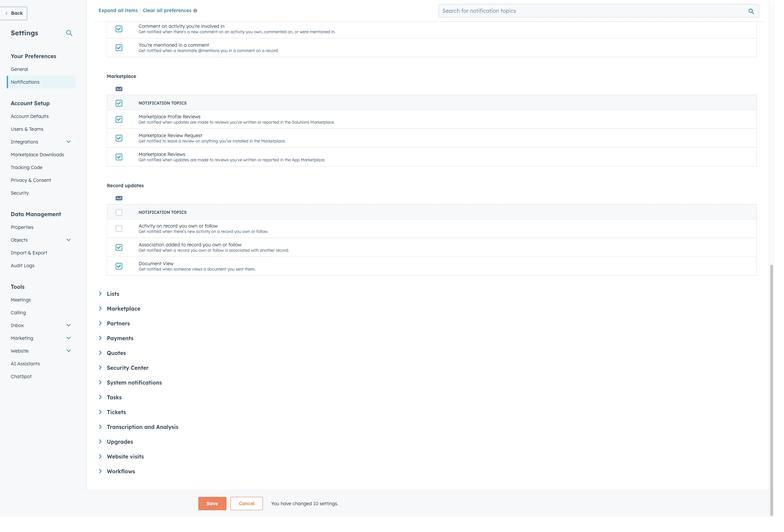 Task type: describe. For each thing, give the bounding box(es) containing it.
marketplace button
[[99, 306, 758, 312]]

Search for notification topics search field
[[439, 4, 760, 17]]

data management
[[11, 211, 61, 218]]

request
[[185, 133, 203, 139]]

inbox button
[[7, 319, 75, 332]]

marketplace for reviews
[[139, 151, 166, 157]]

you're
[[187, 23, 200, 29]]

analysis
[[156, 424, 179, 431]]

system notifications
[[107, 380, 162, 386]]

own left is
[[212, 242, 221, 248]]

review
[[182, 139, 195, 144]]

tickets button
[[99, 409, 758, 416]]

changed
[[293, 501, 312, 507]]

lists button
[[99, 291, 758, 297]]

you're mentioned in a comment get notified when a teammate @mentions you in a comment on a record.
[[139, 42, 279, 53]]

comment down the own,
[[237, 48, 255, 53]]

2 vertical spatial updates
[[125, 183, 144, 189]]

security center button
[[99, 365, 758, 371]]

get inside association added to record you own or follow get notified when a record you own or follow is associated with another record.
[[139, 248, 146, 253]]

on inside marketplace review request get notified to leave a review on anything you've installed in the marketplace.
[[196, 139, 200, 144]]

sent
[[236, 267, 244, 272]]

marketing
[[11, 335, 33, 342]]

quotes
[[107, 350, 126, 357]]

comment down you're
[[188, 42, 209, 48]]

privacy
[[11, 177, 27, 183]]

downloads
[[40, 152, 64, 158]]

notification topics for comment
[[139, 10, 187, 15]]

marketplace. inside the marketplace reviews get notified when updates are made to reviews you've written or reported in the app marketplace.
[[301, 157, 326, 163]]

tools element
[[7, 283, 75, 383]]

on right comment
[[162, 23, 167, 29]]

& for export
[[28, 250, 31, 256]]

security for security center
[[107, 365, 129, 371]]

in.
[[332, 29, 336, 34]]

when inside document view get notified when someone views a document you sent them.
[[163, 267, 173, 272]]

meetings link
[[7, 294, 75, 307]]

account defaults link
[[7, 110, 75, 123]]

or inside marketplace profile reviews get notified when updates are made to reviews you've written or reported in the solutions marketplace.
[[258, 120, 262, 125]]

own up document view get notified when someone views a document you sent them.
[[199, 248, 207, 253]]

topics for reviews
[[171, 101, 187, 106]]

caret image for partners
[[99, 321, 102, 326]]

security link
[[7, 187, 75, 200]]

written inside the marketplace reviews get notified when updates are made to reviews you've written or reported in the app marketplace.
[[243, 157, 257, 163]]

and
[[144, 424, 155, 431]]

website for website visits
[[107, 454, 128, 460]]

ai
[[11, 361, 16, 367]]

there's
[[174, 29, 186, 34]]

calling
[[11, 310, 26, 316]]

leave
[[168, 139, 178, 144]]

mentioned inside comment on activity you're involved in get notified when there's a new comment on an activity you own, commented on, or were mentioned in.
[[310, 29, 331, 34]]

record down activity on record you own or follow get notified when there's new activity on a record you own or follow.
[[187, 242, 202, 248]]

visits
[[130, 454, 144, 460]]

in down "there's"
[[179, 42, 183, 48]]

account for account defaults
[[11, 113, 29, 119]]

data
[[11, 211, 24, 218]]

your preferences element
[[7, 52, 75, 88]]

inbox
[[11, 323, 24, 329]]

to inside the marketplace reviews get notified when updates are made to reviews you've written or reported in the app marketplace.
[[210, 157, 214, 163]]

you inside you're mentioned in a comment get notified when a teammate @mentions you in a comment on a record.
[[221, 48, 228, 53]]

record. inside you're mentioned in a comment get notified when a teammate @mentions you in a comment on a record.
[[266, 48, 279, 53]]

your preferences
[[11, 53, 56, 60]]

& for teams
[[25, 126, 28, 132]]

audit
[[11, 263, 23, 269]]

them.
[[245, 267, 256, 272]]

all for expand
[[118, 7, 124, 13]]

added
[[166, 242, 180, 248]]

you inside comment on activity you're involved in get notified when there's a new comment on an activity you own, commented on, or were mentioned in.
[[246, 29, 253, 34]]

get inside comment on activity you're involved in get notified when there's a new comment on an activity you own, commented on, or were mentioned in.
[[139, 29, 146, 34]]

a left the teammate
[[174, 48, 176, 53]]

were
[[300, 29, 309, 34]]

setup
[[34, 100, 50, 107]]

views
[[192, 267, 203, 272]]

follow left is
[[213, 248, 224, 253]]

notified inside marketplace profile reviews get notified when updates are made to reviews you've written or reported in the solutions marketplace.
[[147, 120, 161, 125]]

0 horizontal spatial activity
[[169, 23, 185, 29]]

comment inside comment on activity you're involved in get notified when there's a new comment on an activity you own, commented on, or were mentioned in.
[[200, 29, 218, 34]]

in down "an"
[[229, 48, 232, 53]]

caret image for system notifications
[[99, 381, 102, 385]]

reported inside marketplace profile reviews get notified when updates are made to reviews you've written or reported in the solutions marketplace.
[[263, 120, 279, 125]]

have
[[281, 501, 292, 507]]

management
[[26, 211, 61, 218]]

marketplace for review
[[139, 133, 166, 139]]

audit logs
[[11, 263, 34, 269]]

reviews inside marketplace profile reviews get notified when updates are made to reviews you've written or reported in the solutions marketplace.
[[215, 120, 229, 125]]

caret image for lists
[[99, 292, 102, 296]]

another
[[260, 248, 275, 253]]

when inside activity on record you own or follow get notified when there's new activity on a record you own or follow.
[[163, 229, 173, 234]]

marketplace. inside marketplace review request get notified to leave a review on anything you've installed in the marketplace.
[[262, 139, 286, 144]]

import & export link
[[7, 247, 75, 259]]

on right activity
[[157, 223, 162, 229]]

website visits button
[[99, 454, 758, 460]]

tasks
[[107, 394, 122, 401]]

reviews inside the marketplace reviews get notified when updates are made to reviews you've written or reported in the app marketplace.
[[168, 151, 185, 157]]

a down "there's"
[[184, 42, 187, 48]]

record
[[107, 183, 124, 189]]

activity on record you own or follow get notified when there's new activity on a record you own or follow.
[[139, 223, 269, 234]]

lists
[[107, 291, 119, 297]]

2 horizontal spatial activity
[[231, 29, 245, 34]]

caret image for marketplace
[[99, 307, 102, 311]]

security for security
[[11, 190, 29, 196]]

export
[[33, 250, 47, 256]]

topics for activity
[[171, 10, 187, 15]]

account setup
[[11, 100, 50, 107]]

someone
[[174, 267, 191, 272]]

own right there's
[[189, 223, 198, 229]]

when inside you're mentioned in a comment get notified when a teammate @mentions you in a comment on a record.
[[163, 48, 173, 53]]

chatspot link
[[7, 370, 75, 383]]

to inside marketplace profile reviews get notified when updates are made to reviews you've written or reported in the solutions marketplace.
[[210, 120, 214, 125]]

notified inside activity on record you own or follow get notified when there's new activity on a record you own or follow.
[[147, 229, 161, 234]]

a inside document view get notified when someone views a document you sent them.
[[204, 267, 206, 272]]

when inside marketplace profile reviews get notified when updates are made to reviews you've written or reported in the solutions marketplace.
[[163, 120, 173, 125]]

preferences
[[25, 53, 56, 60]]

ai assistants
[[11, 361, 40, 367]]

marketplace downloads
[[11, 152, 64, 158]]

marketing button
[[7, 332, 75, 345]]

when inside the marketplace reviews get notified when updates are made to reviews you've written or reported in the app marketplace.
[[163, 157, 173, 163]]

the inside the marketplace reviews get notified when updates are made to reviews you've written or reported in the app marketplace.
[[285, 157, 291, 163]]

preferences
[[164, 7, 192, 13]]

new for you're
[[191, 29, 199, 34]]

back
[[11, 10, 23, 16]]

integrations button
[[7, 136, 75, 148]]

there's
[[174, 229, 186, 234]]

when inside association added to record you own or follow get notified when a record you own or follow is associated with another record.
[[163, 248, 173, 253]]

notification for marketplace
[[139, 101, 170, 106]]

association
[[139, 242, 165, 248]]

workflows button
[[99, 468, 758, 475]]

notified inside the marketplace reviews get notified when updates are made to reviews you've written or reported in the app marketplace.
[[147, 157, 161, 163]]

transcription
[[107, 424, 143, 431]]

solutions
[[292, 120, 310, 125]]

mentioned inside you're mentioned in a comment get notified when a teammate @mentions you in a comment on a record.
[[154, 42, 177, 48]]

caret image for security center
[[99, 366, 102, 370]]

calling link
[[7, 307, 75, 319]]

cancel button
[[231, 497, 263, 511]]

follow.
[[257, 229, 269, 234]]

review
[[168, 133, 183, 139]]

own left follow. at the left top of page
[[243, 229, 250, 234]]

website for website
[[11, 348, 29, 354]]

marketplace profile reviews get notified when updates are made to reviews you've written or reported in the solutions marketplace.
[[139, 114, 335, 125]]

tracking code
[[11, 165, 42, 171]]

center
[[131, 365, 149, 371]]

caret image for upgrades
[[99, 440, 102, 444]]

marketplace reviews get notified when updates are made to reviews you've written or reported in the app marketplace.
[[139, 151, 326, 163]]

your
[[11, 53, 23, 60]]

tracking
[[11, 165, 30, 171]]

audit logs link
[[7, 259, 75, 272]]

caret image for transcription and analysis
[[99, 425, 102, 429]]

are inside marketplace profile reviews get notified when updates are made to reviews you've written or reported in the solutions marketplace.
[[190, 120, 197, 125]]

on up association added to record you own or follow get notified when a record you own or follow is associated with another record.
[[212, 229, 216, 234]]

reported inside the marketplace reviews get notified when updates are made to reviews you've written or reported in the app marketplace.
[[263, 157, 279, 163]]

marketplace for profile
[[139, 114, 166, 120]]

a down comment on activity you're involved in get notified when there's a new comment on an activity you own, commented on, or were mentioned in. on the left
[[234, 48, 236, 53]]



Task type: vqa. For each thing, say whether or not it's contained in the screenshot.
Successfully uploaded your avatar. alert
no



Task type: locate. For each thing, give the bounding box(es) containing it.
when left someone
[[163, 267, 173, 272]]

marketplace review request get notified to leave a review on anything you've installed in the marketplace.
[[139, 133, 286, 144]]

users & teams link
[[7, 123, 75, 136]]

7 get from the top
[[139, 248, 146, 253]]

new right there's
[[188, 229, 195, 234]]

4 caret image from the top
[[99, 395, 102, 400]]

record. down the commented
[[266, 48, 279, 53]]

follow
[[205, 223, 218, 229], [229, 242, 242, 248], [213, 248, 224, 253]]

get inside marketplace profile reviews get notified when updates are made to reviews you've written or reported in the solutions marketplace.
[[139, 120, 146, 125]]

on
[[162, 23, 167, 29], [219, 29, 224, 34], [256, 48, 261, 53], [196, 139, 200, 144], [157, 223, 162, 229], [212, 229, 216, 234]]

2 are from the top
[[190, 157, 197, 163]]

0 vertical spatial notification
[[139, 10, 170, 15]]

1 vertical spatial topics
[[171, 101, 187, 106]]

0 vertical spatial made
[[198, 120, 209, 125]]

1 vertical spatial written
[[243, 157, 257, 163]]

teammate
[[177, 48, 197, 53]]

reviews inside the marketplace reviews get notified when updates are made to reviews you've written or reported in the app marketplace.
[[215, 157, 229, 163]]

0 vertical spatial security
[[11, 190, 29, 196]]

when left the teammate
[[163, 48, 173, 53]]

record up added
[[164, 223, 178, 229]]

0 vertical spatial &
[[25, 126, 28, 132]]

2 vertical spatial &
[[28, 250, 31, 256]]

3 caret image from the top
[[99, 366, 102, 370]]

website
[[11, 348, 29, 354], [107, 454, 128, 460]]

0 vertical spatial reviews
[[215, 120, 229, 125]]

@mentions
[[198, 48, 220, 53]]

follow inside activity on record you own or follow get notified when there's new activity on a record you own or follow.
[[205, 223, 218, 229]]

1 are from the top
[[190, 120, 197, 125]]

2 vertical spatial notification
[[139, 210, 170, 215]]

1 made from the top
[[198, 120, 209, 125]]

6 when from the top
[[163, 248, 173, 253]]

made inside marketplace profile reviews get notified when updates are made to reviews you've written or reported in the solutions marketplace.
[[198, 120, 209, 125]]

you've up the installed
[[230, 120, 242, 125]]

activity up association added to record you own or follow get notified when a record you own or follow is associated with another record.
[[196, 229, 210, 234]]

updates up review
[[174, 120, 189, 125]]

a up view
[[174, 248, 176, 253]]

2 vertical spatial topics
[[171, 210, 187, 215]]

involved
[[201, 23, 219, 29]]

2 get from the top
[[139, 48, 146, 53]]

properties
[[11, 224, 34, 230]]

all
[[118, 7, 124, 13], [157, 7, 163, 13]]

0 vertical spatial reported
[[263, 120, 279, 125]]

notified inside marketplace review request get notified to leave a review on anything you've installed in the marketplace.
[[147, 139, 161, 144]]

written
[[243, 120, 257, 125], [243, 157, 257, 163]]

defaults
[[30, 113, 49, 119]]

you're
[[139, 42, 152, 48]]

ai assistants link
[[7, 358, 75, 370]]

topics up "there's"
[[171, 10, 187, 15]]

4 get from the top
[[139, 139, 146, 144]]

caret image for tasks
[[99, 395, 102, 400]]

a inside activity on record you own or follow get notified when there's new activity on a record you own or follow.
[[217, 229, 220, 234]]

you down activity on record you own or follow get notified when there's new activity on a record you own or follow.
[[203, 242, 211, 248]]

reviews up marketplace review request get notified to leave a review on anything you've installed in the marketplace. at the top left of the page
[[215, 120, 229, 125]]

reviews inside marketplace profile reviews get notified when updates are made to reviews you've written or reported in the solutions marketplace.
[[183, 114, 201, 120]]

written down the installed
[[243, 157, 257, 163]]

caret image left partners at the left bottom of the page
[[99, 321, 102, 326]]

in inside marketplace review request get notified to leave a review on anything you've installed in the marketplace.
[[250, 139, 253, 144]]

anything
[[202, 139, 218, 144]]

new
[[191, 29, 199, 34], [188, 229, 195, 234]]

in inside comment on activity you're involved in get notified when there's a new comment on an activity you own, commented on, or were mentioned in.
[[221, 23, 225, 29]]

caret image for website visits
[[99, 455, 102, 459]]

app
[[292, 157, 300, 163]]

3 get from the top
[[139, 120, 146, 125]]

or
[[295, 29, 299, 34], [258, 120, 262, 125], [258, 157, 262, 163], [199, 223, 204, 229], [251, 229, 255, 234], [223, 242, 227, 248], [208, 248, 212, 253]]

caret image inside payments dropdown button
[[99, 336, 102, 340]]

made up request
[[198, 120, 209, 125]]

notification up activity
[[139, 210, 170, 215]]

topics
[[171, 10, 187, 15], [171, 101, 187, 106], [171, 210, 187, 215]]

caret image inside 'marketplace' dropdown button
[[99, 307, 102, 311]]

reviews down anything
[[215, 157, 229, 163]]

in
[[221, 23, 225, 29], [179, 42, 183, 48], [229, 48, 232, 53], [281, 120, 284, 125], [250, 139, 253, 144], [281, 157, 284, 163]]

1 get from the top
[[139, 29, 146, 34]]

with
[[251, 248, 259, 253]]

3 caret image from the top
[[99, 351, 102, 355]]

notification
[[139, 10, 170, 15], [139, 101, 170, 106], [139, 210, 170, 215]]

privacy & consent link
[[7, 174, 75, 187]]

written inside marketplace profile reviews get notified when updates are made to reviews you've written or reported in the solutions marketplace.
[[243, 120, 257, 125]]

8 get from the top
[[139, 267, 146, 272]]

get inside document view get notified when someone views a document you sent them.
[[139, 267, 146, 272]]

notification topics up activity
[[139, 210, 187, 215]]

or inside comment on activity you're involved in get notified when there's a new comment on an activity you own, commented on, or were mentioned in.
[[295, 29, 299, 34]]

0 vertical spatial are
[[190, 120, 197, 125]]

caret image inside partners dropdown button
[[99, 321, 102, 326]]

1 caret image from the top
[[99, 292, 102, 296]]

2 caret image from the top
[[99, 336, 102, 340]]

& inside import & export link
[[28, 250, 31, 256]]

you up associated
[[234, 229, 241, 234]]

2 vertical spatial the
[[285, 157, 291, 163]]

you left the own,
[[246, 29, 253, 34]]

caret image for quotes
[[99, 351, 102, 355]]

4 notified from the top
[[147, 139, 161, 144]]

caret image left the transcription
[[99, 425, 102, 429]]

follow right is
[[229, 242, 242, 248]]

caret image left system
[[99, 381, 102, 385]]

1 vertical spatial are
[[190, 157, 197, 163]]

the inside marketplace review request get notified to leave a review on anything you've installed in the marketplace.
[[254, 139, 260, 144]]

security
[[11, 190, 29, 196], [107, 365, 129, 371]]

0 vertical spatial topics
[[171, 10, 187, 15]]

0 vertical spatial record.
[[266, 48, 279, 53]]

1 vertical spatial the
[[254, 139, 260, 144]]

get left profile
[[139, 120, 146, 125]]

5 get from the top
[[139, 157, 146, 163]]

the left solutions
[[285, 120, 291, 125]]

on,
[[288, 29, 294, 34]]

1 vertical spatial updates
[[174, 157, 189, 163]]

own
[[189, 223, 198, 229], [243, 229, 250, 234], [212, 242, 221, 248], [199, 248, 207, 253]]

2 account from the top
[[11, 113, 29, 119]]

you right '@mentions'
[[221, 48, 228, 53]]

you up document view get notified when someone views a document you sent them.
[[191, 248, 198, 253]]

get inside you're mentioned in a comment get notified when a teammate @mentions you in a comment on a record.
[[139, 48, 146, 53]]

7 caret image from the top
[[99, 440, 102, 444]]

notification topics for activity
[[139, 210, 187, 215]]

save
[[207, 501, 218, 507]]

1 written from the top
[[243, 120, 257, 125]]

mentioned left in.
[[310, 29, 331, 34]]

1 vertical spatial website
[[107, 454, 128, 460]]

settings.
[[320, 501, 339, 507]]

made down anything
[[198, 157, 209, 163]]

tickets
[[107, 409, 126, 416]]

you inside document view get notified when someone views a document you sent them.
[[228, 267, 235, 272]]

0 horizontal spatial all
[[118, 7, 124, 13]]

updates inside the marketplace reviews get notified when updates are made to reviews you've written or reported in the app marketplace.
[[174, 157, 189, 163]]

0 vertical spatial marketplace.
[[311, 120, 335, 125]]

profile
[[168, 114, 182, 120]]

activity
[[169, 23, 185, 29], [231, 29, 245, 34], [196, 229, 210, 234]]

1 vertical spatial &
[[28, 177, 32, 183]]

you've inside marketplace profile reviews get notified when updates are made to reviews you've written or reported in the solutions marketplace.
[[230, 120, 242, 125]]

0 vertical spatial account
[[11, 100, 33, 107]]

get down comment
[[139, 48, 146, 53]]

0 vertical spatial you've
[[230, 120, 242, 125]]

0 vertical spatial notification topics
[[139, 10, 187, 15]]

1 reviews from the top
[[215, 120, 229, 125]]

to down anything
[[210, 157, 214, 163]]

1 vertical spatial reviews
[[215, 157, 229, 163]]

or inside the marketplace reviews get notified when updates are made to reviews you've written or reported in the app marketplace.
[[258, 157, 262, 163]]

1 vertical spatial new
[[188, 229, 195, 234]]

notification up comment
[[139, 10, 170, 15]]

get up you're
[[139, 29, 146, 34]]

when down "leave"
[[163, 157, 173, 163]]

0 vertical spatial reviews
[[183, 114, 201, 120]]

website down upgrades
[[107, 454, 128, 460]]

caret image inside tasks dropdown button
[[99, 395, 102, 400]]

account up account defaults on the left top
[[11, 100, 33, 107]]

1 vertical spatial made
[[198, 157, 209, 163]]

record. right another
[[276, 248, 289, 253]]

get inside activity on record you own or follow get notified when there's new activity on a record you own or follow.
[[139, 229, 146, 234]]

objects button
[[7, 234, 75, 247]]

workflows
[[107, 468, 135, 475]]

marketplace for downloads
[[11, 152, 38, 158]]

record up someone
[[177, 248, 190, 253]]

a inside comment on activity you're involved in get notified when there's a new comment on an activity you own, commented on, or were mentioned in.
[[187, 29, 190, 34]]

0 vertical spatial mentioned
[[310, 29, 331, 34]]

to right added
[[181, 242, 186, 248]]

you've inside marketplace review request get notified to leave a review on anything you've installed in the marketplace.
[[220, 139, 232, 144]]

notification topics
[[139, 10, 187, 15], [139, 101, 187, 106], [139, 210, 187, 215]]

caret image
[[99, 292, 102, 296], [99, 321, 102, 326], [99, 351, 102, 355], [99, 381, 102, 385], [99, 410, 102, 414], [99, 425, 102, 429], [99, 440, 102, 444], [99, 455, 102, 459]]

a inside marketplace review request get notified to leave a review on anything you've installed in the marketplace.
[[179, 139, 181, 144]]

meetings
[[11, 297, 31, 303]]

in inside marketplace profile reviews get notified when updates are made to reviews you've written or reported in the solutions marketplace.
[[281, 120, 284, 125]]

caret image left lists
[[99, 292, 102, 296]]

1 when from the top
[[163, 29, 173, 34]]

1 vertical spatial mentioned
[[154, 42, 177, 48]]

1 vertical spatial notification
[[139, 101, 170, 106]]

0 horizontal spatial website
[[11, 348, 29, 354]]

on left "an"
[[219, 29, 224, 34]]

tasks button
[[99, 394, 758, 401]]

you left sent
[[228, 267, 235, 272]]

3 notification from the top
[[139, 210, 170, 215]]

caret image inside transcription and analysis dropdown button
[[99, 425, 102, 429]]

save button
[[199, 497, 227, 511]]

you up added
[[179, 223, 187, 229]]

caret image inside website visits dropdown button
[[99, 455, 102, 459]]

2 vertical spatial notification topics
[[139, 210, 187, 215]]

1 horizontal spatial activity
[[196, 229, 210, 234]]

7 when from the top
[[163, 267, 173, 272]]

partners
[[107, 320, 130, 327]]

1 horizontal spatial website
[[107, 454, 128, 460]]

caret image inside the quotes "dropdown button"
[[99, 351, 102, 355]]

3 topics from the top
[[171, 210, 187, 215]]

2 reviews from the top
[[215, 157, 229, 163]]

2 reported from the top
[[263, 157, 279, 163]]

5 when from the top
[[163, 229, 173, 234]]

account for account setup
[[11, 100, 33, 107]]

a right "there's"
[[187, 29, 190, 34]]

to left "leave"
[[163, 139, 167, 144]]

1 vertical spatial reported
[[263, 157, 279, 163]]

0 vertical spatial written
[[243, 120, 257, 125]]

marketplace. right app
[[301, 157, 326, 163]]

you've
[[230, 120, 242, 125], [220, 139, 232, 144], [230, 157, 242, 163]]

the inside marketplace profile reviews get notified when updates are made to reviews you've written or reported in the solutions marketplace.
[[285, 120, 291, 125]]

document
[[207, 267, 227, 272]]

account defaults
[[11, 113, 49, 119]]

0 vertical spatial the
[[285, 120, 291, 125]]

notification for comment
[[139, 10, 170, 15]]

updates right record
[[125, 183, 144, 189]]

notification topics up comment
[[139, 10, 187, 15]]

website visits
[[107, 454, 144, 460]]

& right users
[[25, 126, 28, 132]]

0 horizontal spatial mentioned
[[154, 42, 177, 48]]

users
[[11, 126, 23, 132]]

2 notified from the top
[[147, 48, 161, 53]]

5 caret image from the top
[[99, 469, 102, 474]]

1 account from the top
[[11, 100, 33, 107]]

& for consent
[[28, 177, 32, 183]]

7 notified from the top
[[147, 248, 161, 253]]

system
[[107, 380, 127, 386]]

consent
[[33, 177, 51, 183]]

import & export
[[11, 250, 47, 256]]

caret image for tickets
[[99, 410, 102, 414]]

caret image
[[99, 307, 102, 311], [99, 336, 102, 340], [99, 366, 102, 370], [99, 395, 102, 400], [99, 469, 102, 474]]

back link
[[0, 7, 27, 20]]

marketplace inside marketplace profile reviews get notified when updates are made to reviews you've written or reported in the solutions marketplace.
[[139, 114, 166, 120]]

1 vertical spatial security
[[107, 365, 129, 371]]

caret image for payments
[[99, 336, 102, 340]]

association added to record you own or follow get notified when a record you own or follow is associated with another record.
[[139, 242, 289, 253]]

3 when from the top
[[163, 120, 173, 125]]

caret image left quotes at the bottom
[[99, 351, 102, 355]]

activity down 'preferences'
[[169, 23, 185, 29]]

5 caret image from the top
[[99, 410, 102, 414]]

marketplace inside 'link'
[[11, 152, 38, 158]]

get up association
[[139, 229, 146, 234]]

on right review at the left of page
[[196, 139, 200, 144]]

in left solutions
[[281, 120, 284, 125]]

you've for marketplace profile reviews
[[230, 120, 242, 125]]

1 caret image from the top
[[99, 307, 102, 311]]

updates inside marketplace profile reviews get notified when updates are made to reviews you've written or reported in the solutions marketplace.
[[174, 120, 189, 125]]

in right the installed
[[250, 139, 253, 144]]

notified inside document view get notified when someone views a document you sent them.
[[147, 267, 161, 272]]

0 vertical spatial updates
[[174, 120, 189, 125]]

you've left the installed
[[220, 139, 232, 144]]

1 notification topics from the top
[[139, 10, 187, 15]]

1 horizontal spatial security
[[107, 365, 129, 371]]

4 caret image from the top
[[99, 381, 102, 385]]

clear all preferences
[[143, 7, 192, 13]]

record. inside association added to record you own or follow get notified when a record you own or follow is associated with another record.
[[276, 248, 289, 253]]

clear
[[143, 7, 155, 13]]

caret image inside upgrades dropdown button
[[99, 440, 102, 444]]

caret image left tickets
[[99, 410, 102, 414]]

reported
[[263, 120, 279, 125], [263, 157, 279, 163]]

& left 'export'
[[28, 250, 31, 256]]

assistants
[[17, 361, 40, 367]]

1 notified from the top
[[147, 29, 161, 34]]

to inside association added to record you own or follow get notified when a record you own or follow is associated with another record.
[[181, 242, 186, 248]]

2 when from the top
[[163, 48, 173, 53]]

in left "an"
[[221, 23, 225, 29]]

caret image inside 'workflows' dropdown button
[[99, 469, 102, 474]]

activity right "an"
[[231, 29, 245, 34]]

notification for activity
[[139, 210, 170, 215]]

marketplace. right solutions
[[311, 120, 335, 125]]

8 caret image from the top
[[99, 455, 102, 459]]

1 reported from the top
[[263, 120, 279, 125]]

a down the own,
[[262, 48, 265, 53]]

new for you
[[188, 229, 195, 234]]

record up is
[[221, 229, 233, 234]]

on inside you're mentioned in a comment get notified when a teammate @mentions you in a comment on a record.
[[256, 48, 261, 53]]

on down the own,
[[256, 48, 261, 53]]

get up document
[[139, 248, 146, 253]]

account setup element
[[7, 100, 75, 200]]

website inside button
[[11, 348, 29, 354]]

security up system
[[107, 365, 129, 371]]

notified inside you're mentioned in a comment get notified when a teammate @mentions you in a comment on a record.
[[147, 48, 161, 53]]

new right "there's"
[[191, 29, 199, 34]]

0 vertical spatial website
[[11, 348, 29, 354]]

marketplace inside marketplace review request get notified to leave a review on anything you've installed in the marketplace.
[[139, 133, 166, 139]]

3 notified from the top
[[147, 120, 161, 125]]

website down marketing at the bottom left of the page
[[11, 348, 29, 354]]

import
[[11, 250, 27, 256]]

caret image left website visits at the left bottom of page
[[99, 455, 102, 459]]

you
[[271, 501, 280, 507]]

1 vertical spatial notification topics
[[139, 101, 187, 106]]

1 vertical spatial marketplace.
[[262, 139, 286, 144]]

when up view
[[163, 248, 173, 253]]

privacy & consent
[[11, 177, 51, 183]]

document
[[139, 261, 162, 267]]

teams
[[29, 126, 43, 132]]

payments
[[107, 335, 134, 342]]

follow up association added to record you own or follow get notified when a record you own or follow is associated with another record.
[[205, 223, 218, 229]]

5 notified from the top
[[147, 157, 161, 163]]

you've down the installed
[[230, 157, 242, 163]]

mentioned down "there's"
[[154, 42, 177, 48]]

are down review at the left of page
[[190, 157, 197, 163]]

upgrades
[[107, 439, 133, 446]]

marketplace downloads link
[[7, 148, 75, 161]]

& right privacy on the top of page
[[28, 177, 32, 183]]

0 vertical spatial new
[[191, 29, 199, 34]]

you've for marketplace review request
[[220, 139, 232, 144]]

1 all from the left
[[118, 7, 124, 13]]

marketplace. right the installed
[[262, 139, 286, 144]]

3 notification topics from the top
[[139, 210, 187, 215]]

6 get from the top
[[139, 229, 146, 234]]

2 caret image from the top
[[99, 321, 102, 326]]

0 horizontal spatial security
[[11, 190, 29, 196]]

partners button
[[99, 320, 758, 327]]

1 vertical spatial account
[[11, 113, 29, 119]]

2 notification topics from the top
[[139, 101, 187, 106]]

& inside privacy & consent link
[[28, 177, 32, 183]]

logs
[[24, 263, 34, 269]]

system notifications button
[[99, 380, 758, 386]]

2 made from the top
[[198, 157, 209, 163]]

payments button
[[99, 335, 758, 342]]

to up marketplace review request get notified to leave a review on anything you've installed in the marketplace. at the top left of the page
[[210, 120, 214, 125]]

caret image inside lists 'dropdown button'
[[99, 292, 102, 296]]

6 notified from the top
[[147, 229, 161, 234]]

1 vertical spatial you've
[[220, 139, 232, 144]]

1 vertical spatial record.
[[276, 248, 289, 253]]

1 notification from the top
[[139, 10, 170, 15]]

upgrades button
[[99, 439, 758, 446]]

new inside comment on activity you're involved in get notified when there's a new comment on an activity you own, commented on, or were mentioned in.
[[191, 29, 199, 34]]

4 when from the top
[[163, 157, 173, 163]]

a up association added to record you own or follow get notified when a record you own or follow is associated with another record.
[[217, 229, 220, 234]]

notified inside comment on activity you're involved in get notified when there's a new comment on an activity you own, commented on, or were mentioned in.
[[147, 29, 161, 34]]

2 topics from the top
[[171, 101, 187, 106]]

1 horizontal spatial mentioned
[[310, 29, 331, 34]]

get inside the marketplace reviews get notified when updates are made to reviews you've written or reported in the app marketplace.
[[139, 157, 146, 163]]

you've inside the marketplace reviews get notified when updates are made to reviews you've written or reported in the app marketplace.
[[230, 157, 242, 163]]

when inside comment on activity you're involved in get notified when there's a new comment on an activity you own, commented on, or were mentioned in.
[[163, 29, 173, 34]]

account up users
[[11, 113, 29, 119]]

get up record updates on the left of the page
[[139, 157, 146, 163]]

activity inside activity on record you own or follow get notified when there's new activity on a record you own or follow.
[[196, 229, 210, 234]]

topics for record
[[171, 210, 187, 215]]

all inside button
[[157, 7, 163, 13]]

data management element
[[7, 211, 75, 272]]

2 all from the left
[[157, 7, 163, 13]]

an
[[225, 29, 230, 34]]

caret image inside the system notifications dropdown button
[[99, 381, 102, 385]]

caret image inside tickets dropdown button
[[99, 410, 102, 414]]

properties link
[[7, 221, 75, 234]]

marketplace. inside marketplace profile reviews get notified when updates are made to reviews you've written or reported in the solutions marketplace.
[[311, 120, 335, 125]]

8 notified from the top
[[147, 267, 161, 272]]

caret image for workflows
[[99, 469, 102, 474]]

get inside marketplace review request get notified to leave a review on anything you've installed in the marketplace.
[[139, 139, 146, 144]]

in inside the marketplace reviews get notified when updates are made to reviews you've written or reported in the app marketplace.
[[281, 157, 284, 163]]

marketplace inside the marketplace reviews get notified when updates are made to reviews you've written or reported in the app marketplace.
[[139, 151, 166, 157]]

new inside activity on record you own or follow get notified when there's new activity on a record you own or follow.
[[188, 229, 195, 234]]

items
[[125, 7, 138, 13]]

2 vertical spatial you've
[[230, 157, 242, 163]]

topics up there's
[[171, 210, 187, 215]]

1 topics from the top
[[171, 10, 187, 15]]

to inside marketplace review request get notified to leave a review on anything you've installed in the marketplace.
[[163, 139, 167, 144]]

notified inside association added to record you own or follow get notified when a record you own or follow is associated with another record.
[[147, 248, 161, 253]]

made inside the marketplace reviews get notified when updates are made to reviews you've written or reported in the app marketplace.
[[198, 157, 209, 163]]

notifications
[[128, 380, 162, 386]]

2 written from the top
[[243, 157, 257, 163]]

updates
[[174, 120, 189, 125], [174, 157, 189, 163], [125, 183, 144, 189]]

installed
[[233, 139, 249, 144]]

reviews down "leave"
[[168, 151, 185, 157]]

written up the installed
[[243, 120, 257, 125]]

reviews
[[183, 114, 201, 120], [168, 151, 185, 157]]

security inside account setup element
[[11, 190, 29, 196]]

notification up profile
[[139, 101, 170, 106]]

& inside users & teams link
[[25, 126, 28, 132]]

1 horizontal spatial all
[[157, 7, 163, 13]]

get
[[139, 29, 146, 34], [139, 48, 146, 53], [139, 120, 146, 125], [139, 139, 146, 144], [139, 157, 146, 163], [139, 229, 146, 234], [139, 248, 146, 253], [139, 267, 146, 272]]

all for clear
[[157, 7, 163, 13]]

6 caret image from the top
[[99, 425, 102, 429]]

security center
[[107, 365, 149, 371]]

get down association
[[139, 267, 146, 272]]

reported left solutions
[[263, 120, 279, 125]]

10
[[314, 501, 319, 507]]

1 vertical spatial reviews
[[168, 151, 185, 157]]

a inside association added to record you own or follow get notified when a record you own or follow is associated with another record.
[[174, 248, 176, 253]]

reviews right profile
[[183, 114, 201, 120]]

record
[[164, 223, 178, 229], [221, 229, 233, 234], [187, 242, 202, 248], [177, 248, 190, 253]]

transcription and analysis
[[107, 424, 179, 431]]

2 vertical spatial marketplace.
[[301, 157, 326, 163]]

notification topics for marketplace
[[139, 101, 187, 106]]

comment up you're mentioned in a comment get notified when a teammate @mentions you in a comment on a record. on the top left of the page
[[200, 29, 218, 34]]

are inside the marketplace reviews get notified when updates are made to reviews you've written or reported in the app marketplace.
[[190, 157, 197, 163]]

caret image inside security center "dropdown button"
[[99, 366, 102, 370]]

reported left app
[[263, 157, 279, 163]]

2 notification from the top
[[139, 101, 170, 106]]

updates down review at the left of page
[[174, 157, 189, 163]]

topics up profile
[[171, 101, 187, 106]]



